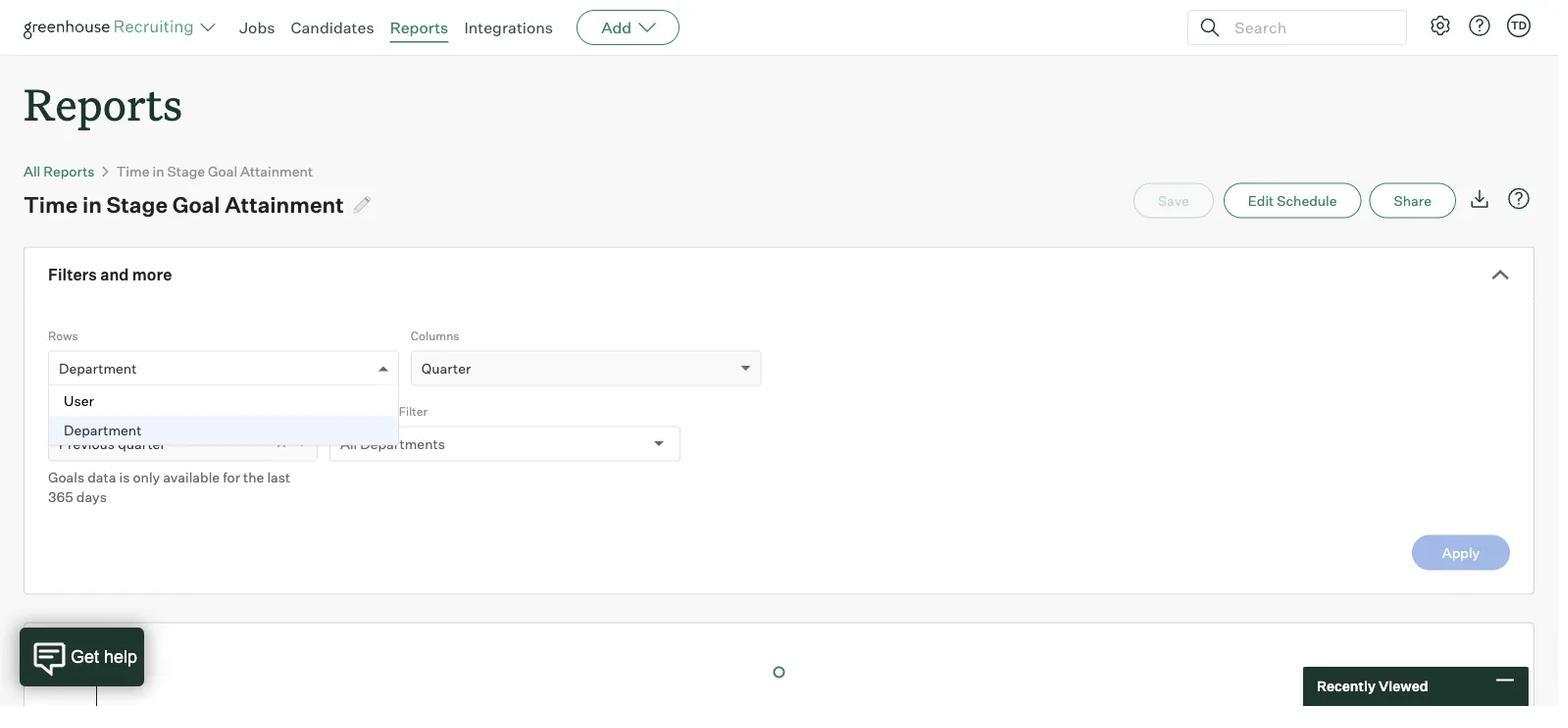Task type: locate. For each thing, give the bounding box(es) containing it.
1 vertical spatial in
[[82, 191, 102, 218]]

recently
[[1318, 678, 1376, 695]]

department up user
[[59, 360, 137, 377]]

greenhouse recruiting image
[[24, 16, 200, 39]]

0 vertical spatial all
[[24, 163, 40, 180]]

1 vertical spatial time
[[24, 191, 78, 218]]

0 vertical spatial in
[[153, 163, 164, 180]]

time down all reports
[[24, 191, 78, 218]]

department filter
[[330, 404, 428, 419]]

0 vertical spatial department option
[[59, 360, 137, 377]]

previous
[[59, 435, 115, 452]]

1 vertical spatial time in stage goal attainment
[[24, 191, 344, 218]]

xychart image
[[48, 624, 1511, 706]]

reports
[[390, 18, 449, 37], [24, 75, 183, 132], [43, 163, 95, 180]]

department
[[59, 360, 137, 377], [330, 404, 396, 419], [64, 422, 142, 439]]

1 horizontal spatial in
[[153, 163, 164, 180]]

filters and more
[[48, 265, 172, 285]]

is
[[119, 469, 130, 486]]

0 vertical spatial goal
[[208, 163, 237, 180]]

department up all departments
[[330, 404, 396, 419]]

and
[[100, 265, 129, 285]]

Search text field
[[1230, 13, 1389, 42]]

2 vertical spatial reports
[[43, 163, 95, 180]]

schedule
[[1278, 192, 1338, 209]]

user option
[[49, 386, 398, 416]]

all reports
[[24, 163, 95, 180]]

faq image
[[1508, 187, 1531, 211]]

all
[[24, 163, 40, 180], [340, 435, 357, 452]]

time
[[116, 163, 150, 180], [24, 191, 78, 218]]

only
[[133, 469, 160, 486]]

quarter
[[118, 435, 166, 452]]

1 vertical spatial department
[[330, 404, 396, 419]]

0 vertical spatial reports
[[390, 18, 449, 37]]

all reports link
[[24, 163, 95, 180]]

data
[[88, 469, 116, 486]]

td
[[1512, 19, 1528, 32]]

goal
[[208, 163, 237, 180], [172, 191, 220, 218]]

None field
[[59, 352, 64, 389]]

quarter option
[[422, 360, 471, 377]]

department option up user
[[59, 360, 137, 377]]

list box
[[49, 386, 398, 445]]

edit
[[1249, 192, 1275, 209]]

in
[[153, 163, 164, 180], [82, 191, 102, 218]]

jobs link
[[239, 18, 275, 37]]

time right all reports link
[[116, 163, 150, 180]]

0 vertical spatial time
[[116, 163, 150, 180]]

department option up for
[[49, 416, 398, 445]]

1 horizontal spatial time
[[116, 163, 150, 180]]

0 horizontal spatial all
[[24, 163, 40, 180]]

1 vertical spatial goal
[[172, 191, 220, 218]]

time in stage goal attainment
[[116, 163, 313, 180], [24, 191, 344, 218]]

previous quarter
[[59, 435, 166, 452]]

1 vertical spatial department option
[[49, 416, 398, 445]]

365
[[48, 488, 73, 505]]

department down date
[[64, 422, 142, 439]]

edit schedule button
[[1224, 183, 1362, 218]]

last
[[267, 469, 291, 486]]

all for all reports
[[24, 163, 40, 180]]

user
[[64, 392, 94, 409]]

add button
[[577, 10, 680, 45]]

department option
[[59, 360, 137, 377], [49, 416, 398, 445]]

add
[[602, 18, 632, 37]]

rows
[[48, 328, 78, 343]]

0 horizontal spatial time
[[24, 191, 78, 218]]

attainment
[[240, 163, 313, 180], [225, 191, 344, 218]]

2 vertical spatial department
[[64, 422, 142, 439]]

configure image
[[1429, 14, 1453, 37]]

1 vertical spatial reports
[[24, 75, 183, 132]]

stage
[[167, 163, 205, 180], [107, 191, 168, 218]]

available
[[163, 469, 220, 486]]

quarter
[[422, 360, 471, 377]]

1 horizontal spatial all
[[340, 435, 357, 452]]

×
[[276, 431, 287, 453]]

1 vertical spatial all
[[340, 435, 357, 452]]



Task type: vqa. For each thing, say whether or not it's contained in the screenshot.
top Attainment
yes



Task type: describe. For each thing, give the bounding box(es) containing it.
the
[[243, 469, 264, 486]]

all departments
[[340, 435, 445, 452]]

departments
[[360, 435, 445, 452]]

columns
[[411, 328, 460, 343]]

1 vertical spatial attainment
[[225, 191, 344, 218]]

activity
[[48, 404, 90, 419]]

reports link
[[390, 18, 449, 37]]

0 vertical spatial attainment
[[240, 163, 313, 180]]

td button
[[1508, 14, 1531, 37]]

candidates link
[[291, 18, 374, 37]]

candidates
[[291, 18, 374, 37]]

integrations
[[464, 18, 553, 37]]

td button
[[1504, 10, 1535, 41]]

all for all departments
[[340, 435, 357, 452]]

time in stage goal attainment link
[[116, 163, 313, 180]]

list box containing user
[[49, 386, 398, 445]]

more
[[132, 265, 172, 285]]

filter
[[399, 404, 428, 419]]

goals data is only available for the last 365 days
[[48, 469, 291, 505]]

previous quarter option
[[59, 435, 166, 452]]

share button
[[1370, 183, 1457, 218]]

share
[[1395, 192, 1432, 209]]

for
[[223, 469, 240, 486]]

days
[[76, 488, 107, 505]]

0 vertical spatial department
[[59, 360, 137, 377]]

activity date
[[48, 404, 119, 419]]

goals
[[48, 469, 85, 486]]

jobs
[[239, 18, 275, 37]]

0 vertical spatial time in stage goal attainment
[[116, 163, 313, 180]]

edit schedule
[[1249, 192, 1338, 209]]

date
[[93, 404, 119, 419]]

0 horizontal spatial in
[[82, 191, 102, 218]]

filters
[[48, 265, 97, 285]]

download image
[[1469, 187, 1492, 211]]

1 vertical spatial stage
[[107, 191, 168, 218]]

department inside list box
[[64, 422, 142, 439]]

save and schedule this report to revisit it! element
[[1134, 183, 1224, 218]]

recently viewed
[[1318, 678, 1429, 695]]

0 vertical spatial stage
[[167, 163, 205, 180]]

viewed
[[1379, 678, 1429, 695]]

integrations link
[[464, 18, 553, 37]]



